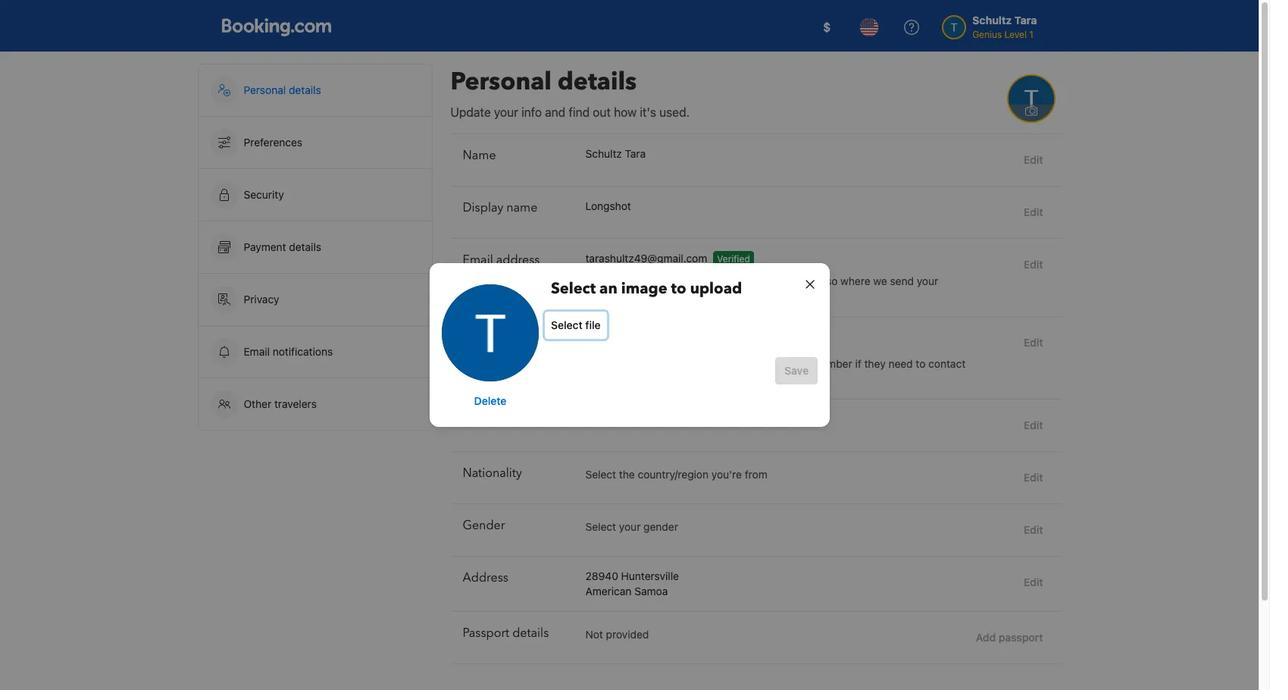 Task type: vqa. For each thing, say whether or not it's contained in the screenshot.
Account settings Manage your Booking.com experience
no



Task type: locate. For each thing, give the bounding box(es) containing it.
the right 'is'
[[620, 274, 636, 287]]

details for passport details
[[513, 625, 549, 641]]

28940 huntersville american samoa
[[586, 569, 679, 597]]

1 vertical spatial you
[[708, 357, 725, 370]]

find
[[569, 105, 590, 119]]

1 vertical spatial schultz
[[586, 147, 622, 160]]

properties
[[586, 357, 636, 370]]

0 vertical spatial use
[[730, 274, 748, 287]]

details for payment details
[[289, 240, 322, 253]]

email
[[463, 252, 493, 268], [244, 345, 270, 358]]

select
[[551, 278, 596, 299], [551, 318, 582, 331], [586, 468, 617, 481], [586, 520, 617, 533]]

your inside personal details update your info and find out how it's used.
[[494, 105, 519, 119]]

email down the display
[[463, 252, 493, 268]]

security
[[244, 188, 284, 201]]

date of birth
[[463, 412, 532, 429]]

address inside this is the email address you use to sign in. it's also where we send your booking confirmations.
[[668, 274, 707, 287]]

tara up 1
[[1015, 14, 1038, 27]]

delete button
[[468, 387, 513, 415]]

schultz for schultz tara genius level 1
[[973, 14, 1012, 27]]

personal inside personal details update your info and find out how it's used.
[[451, 65, 552, 99]]

not
[[586, 628, 603, 641]]

add
[[586, 333, 605, 346]]

an
[[599, 278, 617, 299]]

select up 28940
[[586, 520, 617, 533]]

this is the email address you use to sign in. it's also where we send your booking confirmations.
[[586, 274, 939, 303]]

your right add
[[608, 333, 630, 346]]

number left if
[[815, 357, 853, 370]]

address up confirmations.
[[668, 274, 707, 287]]

schultz inside schultz tara genius level 1
[[973, 14, 1012, 27]]

privacy link
[[198, 274, 432, 325]]

we
[[874, 274, 888, 287]]

0 horizontal spatial use
[[730, 274, 748, 287]]

or
[[639, 357, 649, 370]]

personal inside "link"
[[244, 83, 286, 96]]

number
[[501, 330, 545, 347], [666, 333, 704, 346], [815, 357, 853, 370]]

tara
[[1015, 14, 1038, 27], [625, 147, 646, 160]]

1 horizontal spatial tara
[[1015, 14, 1038, 27]]

1 vertical spatial use
[[774, 357, 792, 370]]

number up attractions
[[666, 333, 704, 346]]

use
[[730, 274, 748, 287], [774, 357, 792, 370]]

select the country/region you're from
[[586, 468, 768, 481]]

to inside dialog
[[671, 278, 686, 299]]

number right phone in the left of the page
[[501, 330, 545, 347]]

select for select an image to upload
[[551, 278, 596, 299]]

select for select your gender
[[586, 520, 617, 533]]

personal details link
[[198, 64, 432, 116]]

out
[[593, 105, 611, 119]]

1 vertical spatial tara
[[625, 147, 646, 160]]

preferences
[[244, 136, 303, 149]]

payment details link
[[198, 221, 432, 273]]

1 vertical spatial email
[[244, 345, 270, 358]]

level
[[1005, 29, 1027, 40]]

1 horizontal spatial schultz
[[973, 14, 1012, 27]]

tara down how
[[625, 147, 646, 160]]

2 horizontal spatial to
[[916, 357, 926, 370]]

0 horizontal spatial address
[[496, 252, 540, 268]]

date
[[463, 412, 489, 429]]

1 horizontal spatial address
[[668, 274, 707, 287]]

you're
[[712, 468, 742, 481]]

gender
[[463, 517, 505, 534]]

your right send
[[917, 274, 939, 287]]

1 horizontal spatial use
[[774, 357, 792, 370]]

security link
[[198, 169, 432, 221]]

2 horizontal spatial number
[[815, 357, 853, 370]]

select for select file
[[551, 318, 582, 331]]

info
[[522, 105, 542, 119]]

to left sign
[[750, 274, 760, 287]]

payment
[[244, 240, 286, 253]]

details
[[558, 65, 637, 99], [289, 83, 321, 96], [289, 240, 322, 253], [513, 625, 549, 641]]

select up the select your gender
[[586, 468, 617, 481]]

address
[[496, 252, 540, 268], [668, 274, 707, 287]]

select left an
[[551, 278, 596, 299]]

schultz
[[973, 14, 1012, 27], [586, 147, 622, 160]]

image
[[621, 278, 667, 299]]

details inside personal details update your info and find out how it's used.
[[558, 65, 637, 99]]

to inside the properties or attractions you book will use this number if they need to contact you.
[[916, 357, 926, 370]]

0 horizontal spatial personal
[[244, 83, 286, 96]]

details up preferences link at top left
[[289, 83, 321, 96]]

you
[[710, 274, 727, 287], [708, 357, 725, 370]]

0 vertical spatial schultz
[[973, 14, 1012, 27]]

0 vertical spatial tara
[[1015, 14, 1038, 27]]

passport
[[463, 625, 510, 641]]

1 horizontal spatial number
[[666, 333, 704, 346]]

you down verified
[[710, 274, 727, 287]]

tara inside schultz tara genius level 1
[[1015, 14, 1038, 27]]

0 horizontal spatial to
[[671, 278, 686, 299]]

personal up the preferences
[[244, 83, 286, 96]]

personal
[[451, 65, 552, 99], [244, 83, 286, 96]]

1 horizontal spatial personal
[[451, 65, 552, 99]]

longshot
[[586, 199, 631, 212]]

and
[[545, 105, 566, 119]]

tara for schultz tara genius level 1
[[1015, 14, 1038, 27]]

sign
[[763, 274, 784, 287]]

how
[[614, 105, 637, 119]]

0 horizontal spatial number
[[501, 330, 545, 347]]

notifications
[[273, 345, 333, 358]]

details right passport at left
[[513, 625, 549, 641]]

select an image to upload
[[551, 278, 742, 299]]

use down verified
[[730, 274, 748, 287]]

0 vertical spatial you
[[710, 274, 727, 287]]

you left book
[[708, 357, 725, 370]]

your left info
[[494, 105, 519, 119]]

the left country/region
[[619, 468, 635, 481]]

book
[[728, 357, 753, 370]]

use inside the properties or attractions you book will use this number if they need to contact you.
[[774, 357, 792, 370]]

personal for personal details update your info and find out how it's used.
[[451, 65, 552, 99]]

select left 'file'
[[551, 318, 582, 331]]

personal for personal details
[[244, 83, 286, 96]]

1 horizontal spatial to
[[750, 274, 760, 287]]

use right will in the right bottom of the page
[[774, 357, 792, 370]]

28940
[[586, 569, 619, 582]]

1 horizontal spatial email
[[463, 252, 493, 268]]

0 horizontal spatial tara
[[625, 147, 646, 160]]

0 vertical spatial the
[[620, 274, 636, 287]]

to right need
[[916, 357, 926, 370]]

0 vertical spatial email
[[463, 252, 493, 268]]

properties or attractions you book will use this number if they need to contact you.
[[586, 357, 966, 385]]

1 vertical spatial address
[[668, 274, 707, 287]]

this
[[795, 357, 812, 370]]

address down name
[[496, 252, 540, 268]]

1
[[1030, 29, 1034, 40]]

schultz down 'out'
[[586, 147, 622, 160]]

preferences link
[[198, 117, 432, 168]]

to right email
[[671, 278, 686, 299]]

details right payment
[[289, 240, 322, 253]]

confirmations.
[[628, 290, 698, 303]]

used.
[[660, 105, 690, 119]]

details up 'out'
[[558, 65, 637, 99]]

your
[[494, 105, 519, 119], [917, 274, 939, 287], [608, 333, 630, 346], [619, 520, 641, 533]]

schultz up "genius"
[[973, 14, 1012, 27]]

0 horizontal spatial email
[[244, 345, 270, 358]]

to
[[750, 274, 760, 287], [671, 278, 686, 299], [916, 357, 926, 370]]

personal up update at the left top
[[451, 65, 552, 99]]

0 horizontal spatial schultz
[[586, 147, 622, 160]]

email left notifications
[[244, 345, 270, 358]]

birth
[[507, 412, 532, 429]]

use inside this is the email address you use to sign in. it's also where we send your booking confirmations.
[[730, 274, 748, 287]]

tara for schultz tara
[[625, 147, 646, 160]]

details inside "link"
[[289, 83, 321, 96]]



Task type: describe. For each thing, give the bounding box(es) containing it.
delete
[[474, 394, 506, 407]]

gender
[[644, 520, 679, 533]]

email for email notifications
[[244, 345, 270, 358]]

this
[[586, 274, 606, 287]]

it's
[[640, 105, 657, 119]]

email
[[639, 274, 665, 287]]

provided
[[606, 628, 649, 641]]

send
[[891, 274, 914, 287]]

add your phone number
[[586, 333, 704, 346]]

save
[[785, 364, 809, 377]]

your left gender on the right of page
[[619, 520, 641, 533]]

country/region
[[638, 468, 709, 481]]

you inside this is the email address you use to sign in. it's also where we send your booking confirmations.
[[710, 274, 727, 287]]

email for email address
[[463, 252, 493, 268]]

genius
[[973, 29, 1003, 40]]

it's
[[801, 274, 815, 287]]

the inside this is the email address you use to sign in. it's also where we send your booking confirmations.
[[620, 274, 636, 287]]

verified
[[718, 253, 751, 265]]

display
[[463, 199, 504, 216]]

address
[[463, 569, 509, 586]]

where
[[841, 274, 871, 287]]

schultz for schultz tara
[[586, 147, 622, 160]]

samoa
[[635, 585, 668, 597]]

to inside this is the email address you use to sign in. it's also where we send your booking confirmations.
[[750, 274, 760, 287]]

payment details
[[244, 240, 324, 253]]

0 vertical spatial address
[[496, 252, 540, 268]]

schultz tara genius level 1
[[973, 14, 1038, 40]]

nationality
[[463, 465, 522, 481]]

schultz tara
[[586, 147, 646, 160]]

phone number
[[463, 330, 545, 347]]

of
[[492, 412, 504, 429]]

travelers
[[274, 397, 317, 410]]

select file
[[551, 318, 601, 331]]

personal details update your info and find out how it's used.
[[451, 65, 690, 119]]

phone
[[463, 330, 498, 347]]

upload
[[690, 278, 742, 299]]

will
[[756, 357, 771, 370]]

details for personal details
[[289, 83, 321, 96]]

use for email address
[[730, 274, 748, 287]]

if
[[856, 357, 862, 370]]

is
[[609, 274, 617, 287]]

$ button
[[809, 9, 846, 45]]

you inside the properties or attractions you book will use this number if they need to contact you.
[[708, 357, 725, 370]]

email address
[[463, 252, 540, 268]]

email notifications link
[[198, 326, 432, 378]]

use for phone number
[[774, 357, 792, 370]]

other
[[244, 397, 272, 410]]

1 vertical spatial the
[[619, 468, 635, 481]]

save button
[[775, 357, 818, 384]]

passport details
[[463, 625, 549, 641]]

select for select the country/region you're from
[[586, 468, 617, 481]]

email notifications
[[244, 345, 333, 358]]

display name
[[463, 199, 538, 216]]

american
[[586, 585, 632, 597]]

not provided
[[586, 628, 649, 641]]

privacy
[[244, 293, 279, 306]]

your inside this is the email address you use to sign in. it's also where we send your booking confirmations.
[[917, 274, 939, 287]]

tarashultz49@gmail.com
[[586, 252, 708, 265]]

need
[[889, 357, 913, 370]]

booking
[[586, 290, 625, 303]]

other travelers
[[244, 397, 317, 410]]

you.
[[586, 372, 606, 385]]

other travelers link
[[198, 378, 432, 430]]

file
[[585, 318, 601, 331]]

attractions
[[652, 357, 705, 370]]

they
[[865, 357, 886, 370]]

$
[[824, 20, 831, 34]]

in.
[[786, 274, 798, 287]]

from
[[745, 468, 768, 481]]

select your gender
[[586, 520, 679, 533]]

phone
[[633, 333, 663, 346]]

select an image to upload dialog
[[411, 245, 848, 445]]

personal details
[[244, 83, 321, 96]]

huntersville
[[622, 569, 679, 582]]

details for personal details update your info and find out how it's used.
[[558, 65, 637, 99]]

also
[[818, 274, 838, 287]]

name
[[463, 147, 496, 164]]

update
[[451, 105, 491, 119]]

name
[[507, 199, 538, 216]]

contact
[[929, 357, 966, 370]]

number inside the properties or attractions you book will use this number if they need to contact you.
[[815, 357, 853, 370]]



